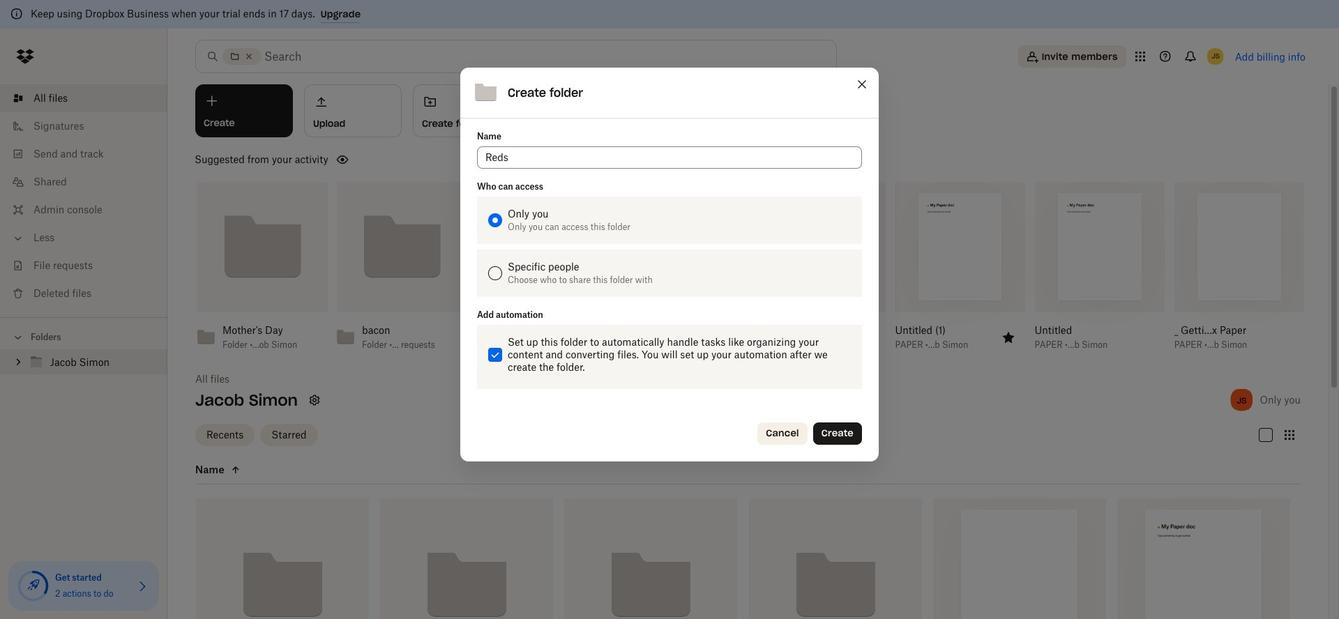 Task type: locate. For each thing, give the bounding box(es) containing it.
None radio
[[489, 213, 502, 227]]

folder, send and track row
[[749, 499, 922, 620]]

file, _ my paper doc.paper row
[[1118, 499, 1291, 620]]

list item
[[0, 84, 167, 112]]

list
[[0, 76, 167, 318]]

Folder name input text field
[[486, 150, 854, 165]]

dialog
[[461, 68, 879, 462]]

folder, mother's day row
[[565, 499, 738, 620]]

alert
[[0, 0, 1340, 29]]

folder, father's day row
[[196, 499, 369, 620]]

None radio
[[489, 266, 502, 280]]



Task type: vqa. For each thing, say whether or not it's contained in the screenshot.
Less icon
yes



Task type: describe. For each thing, give the bounding box(es) containing it.
less image
[[11, 232, 25, 246]]

folder, file requests row
[[380, 499, 554, 620]]

file, _ getting started with dropbox paper.paper row
[[934, 499, 1107, 620]]

dropbox image
[[11, 43, 39, 70]]



